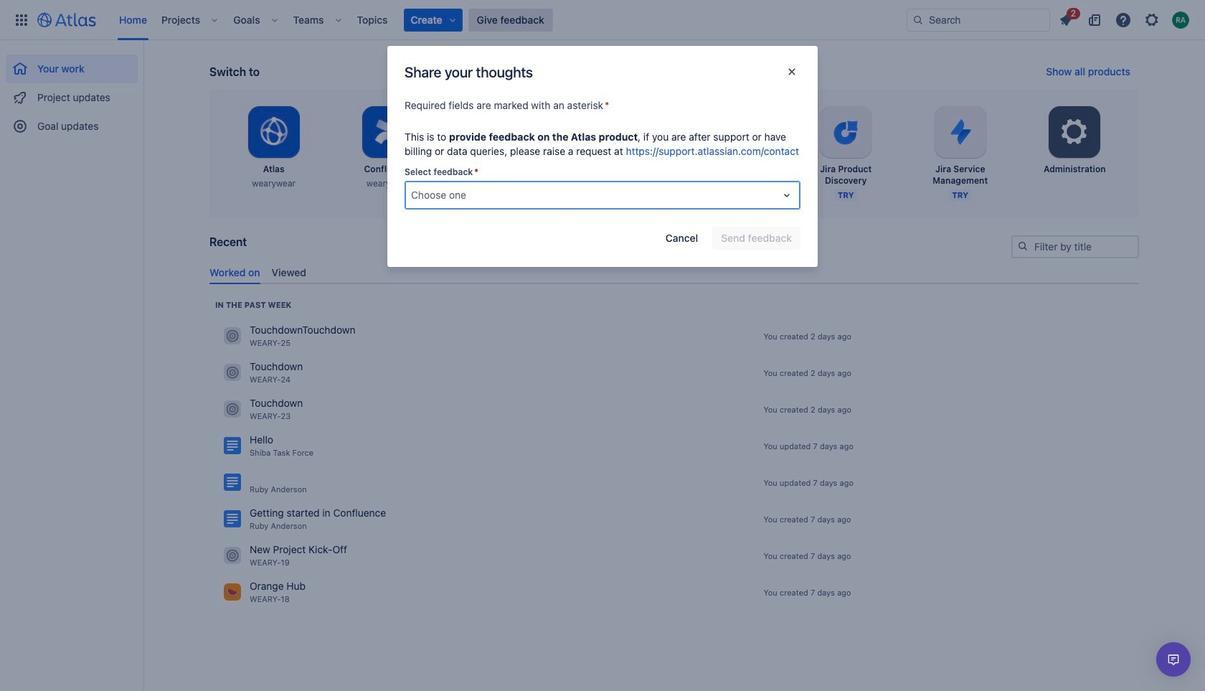 Task type: locate. For each thing, give the bounding box(es) containing it.
banner
[[0, 0, 1206, 40]]

None text field
[[411, 188, 414, 202]]

1 vertical spatial confluence image
[[224, 511, 241, 528]]

0 vertical spatial confluence image
[[224, 437, 241, 455]]

1 vertical spatial townsquare image
[[224, 401, 241, 418]]

heading
[[215, 299, 292, 311]]

2 vertical spatial townsquare image
[[224, 547, 241, 564]]

1 townsquare image from the top
[[224, 364, 241, 381]]

1 vertical spatial townsquare image
[[224, 584, 241, 601]]

group
[[6, 40, 138, 145]]

0 vertical spatial townsquare image
[[224, 328, 241, 345]]

confluence image up confluence image
[[224, 437, 241, 455]]

Filter by title field
[[1013, 237, 1138, 257]]

open intercom messenger image
[[1166, 651, 1183, 668]]

townsquare image
[[224, 364, 241, 381], [224, 584, 241, 601]]

confluence image
[[224, 437, 241, 455], [224, 511, 241, 528]]

1 confluence image from the top
[[224, 437, 241, 455]]

0 vertical spatial townsquare image
[[224, 364, 241, 381]]

townsquare image
[[224, 328, 241, 345], [224, 401, 241, 418], [224, 547, 241, 564]]

settings image
[[1058, 115, 1092, 149]]

help image
[[1115, 11, 1132, 28]]

2 townsquare image from the top
[[224, 401, 241, 418]]

confluence image down confluence image
[[224, 511, 241, 528]]

None search field
[[907, 8, 1051, 31]]

tab list
[[204, 260, 1145, 284]]



Task type: vqa. For each thing, say whether or not it's contained in the screenshot.
Open Intercom Messenger image at bottom right
yes



Task type: describe. For each thing, give the bounding box(es) containing it.
top element
[[9, 0, 907, 40]]

2 townsquare image from the top
[[224, 584, 241, 601]]

2 confluence image from the top
[[224, 511, 241, 528]]

1 townsquare image from the top
[[224, 328, 241, 345]]

close modal image
[[784, 63, 801, 80]]

open image
[[779, 187, 796, 204]]

3 townsquare image from the top
[[224, 547, 241, 564]]

confluence image
[[224, 474, 241, 491]]

search image
[[1018, 240, 1029, 252]]

Search field
[[907, 8, 1051, 31]]

search image
[[913, 14, 924, 25]]



